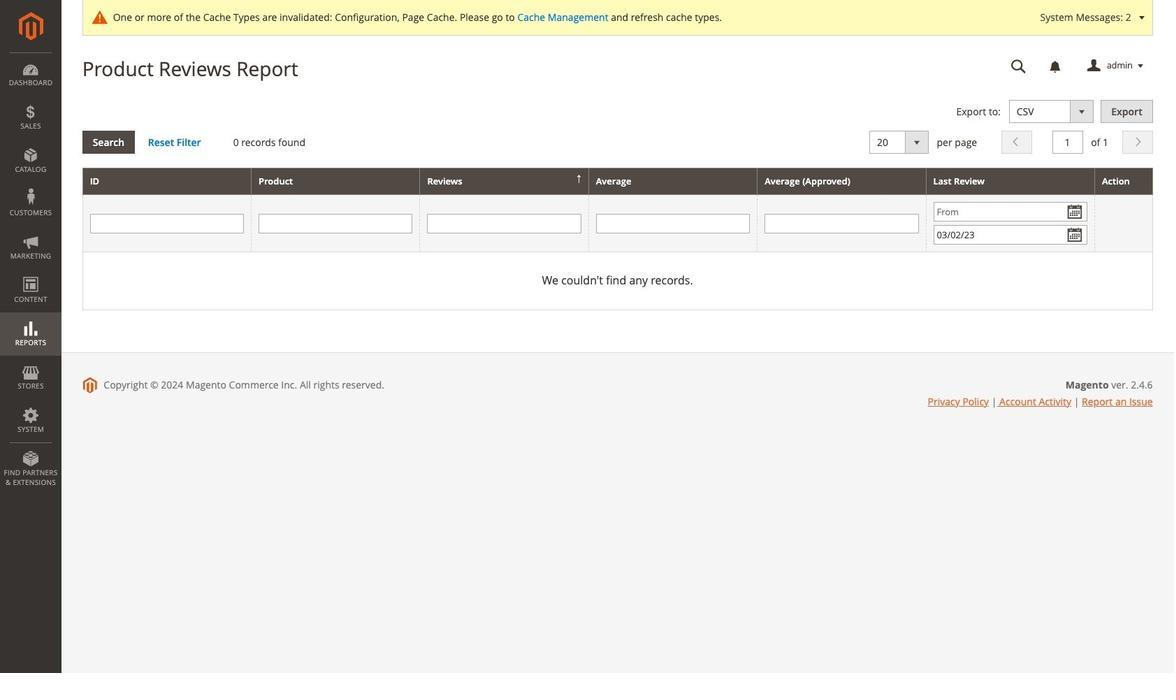 Task type: vqa. For each thing, say whether or not it's contained in the screenshot.
the To "text field"
yes



Task type: locate. For each thing, give the bounding box(es) containing it.
menu bar
[[0, 52, 62, 495]]

From text field
[[934, 202, 1088, 222]]

magento admin panel image
[[19, 12, 43, 41]]

None text field
[[1002, 54, 1037, 78], [1053, 131, 1084, 154], [428, 214, 582, 233], [596, 214, 750, 233], [765, 214, 919, 233], [1002, 54, 1037, 78], [1053, 131, 1084, 154], [428, 214, 582, 233], [596, 214, 750, 233], [765, 214, 919, 233]]

None text field
[[90, 214, 244, 233], [259, 214, 413, 233], [90, 214, 244, 233], [259, 214, 413, 233]]



Task type: describe. For each thing, give the bounding box(es) containing it.
To text field
[[934, 225, 1088, 245]]



